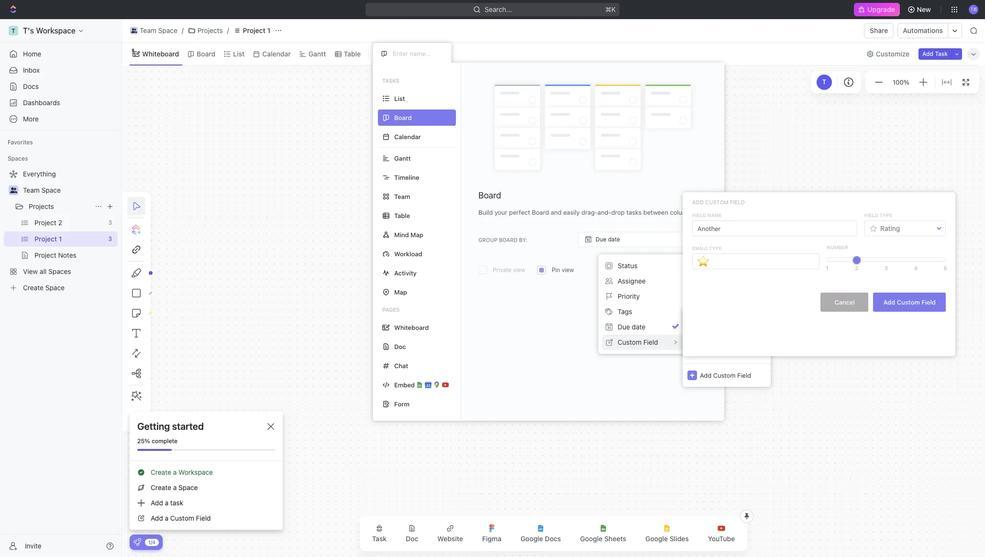 Task type: locate. For each thing, give the bounding box(es) containing it.
create up create a space
[[151, 468, 171, 476]]

0 vertical spatial date
[[608, 236, 620, 243]]

due date inside button
[[618, 323, 646, 331]]

team right user group image
[[23, 186, 40, 194]]

docs
[[23, 82, 39, 90], [545, 535, 561, 543]]

whiteboard left board link
[[142, 50, 179, 58]]

field name
[[692, 212, 722, 218]]

1 horizontal spatial docs
[[545, 535, 561, 543]]

a for task
[[165, 499, 168, 507]]

assignee
[[618, 277, 646, 285]]

google left sheets
[[580, 535, 603, 543]]

0 vertical spatial map
[[410, 231, 423, 238]]

a left task
[[165, 499, 168, 507]]

0 vertical spatial doc
[[394, 343, 406, 350]]

due date up status
[[596, 236, 620, 243]]

0 horizontal spatial 1
[[267, 26, 270, 34]]

custom field
[[618, 338, 658, 346]]

emoji
[[692, 245, 708, 251]]

status
[[618, 262, 637, 270]]

activity
[[394, 269, 417, 277]]

calendar up the timeline in the left top of the page
[[394, 133, 421, 140]]

0 vertical spatial docs
[[23, 82, 39, 90]]

1 vertical spatial team space
[[23, 186, 61, 194]]

0 horizontal spatial date
[[608, 236, 620, 243]]

1 horizontal spatial team space link
[[128, 25, 180, 36]]

1 horizontal spatial projects link
[[186, 25, 225, 36]]

0 horizontal spatial list
[[233, 50, 245, 58]]

youtube
[[708, 535, 735, 543]]

youtube button
[[700, 519, 743, 549]]

team right user group icon
[[140, 26, 156, 34]]

1 horizontal spatial space
[[158, 26, 177, 34]]

custom
[[705, 199, 729, 205], [897, 298, 920, 306], [618, 338, 642, 346], [713, 371, 736, 379], [170, 514, 194, 522]]

1 horizontal spatial google
[[580, 535, 603, 543]]

calendar down project 1
[[262, 50, 291, 58]]

map
[[410, 231, 423, 238], [394, 288, 407, 296]]

tree
[[4, 166, 118, 296]]

space right user group image
[[41, 186, 61, 194]]

2
[[855, 265, 858, 271]]

upgrade
[[867, 5, 895, 13]]

1 horizontal spatial gantt
[[394, 154, 411, 162]]

create for create a space
[[151, 484, 171, 492]]

website button
[[430, 519, 471, 549]]

25%
[[137, 438, 150, 445]]

0 vertical spatial board
[[197, 50, 215, 58]]

space down create a workspace
[[178, 484, 198, 492]]

projects
[[198, 26, 223, 34], [29, 202, 54, 210]]

sheets
[[604, 535, 626, 543]]

list down project 1 'link'
[[233, 50, 245, 58]]

custom inside add custom field button
[[897, 298, 920, 306]]

due
[[596, 236, 606, 243], [618, 323, 630, 331]]

1 right project
[[267, 26, 270, 34]]

0 horizontal spatial map
[[394, 288, 407, 296]]

google left slides
[[645, 535, 668, 543]]

1 vertical spatial board
[[478, 190, 501, 201]]

⭐ button
[[692, 253, 820, 269]]

due date button
[[602, 320, 683, 335]]

team space up whiteboard link
[[140, 26, 177, 34]]

1 vertical spatial projects link
[[29, 199, 91, 214]]

google slides
[[645, 535, 689, 543]]

projects link inside tree
[[29, 199, 91, 214]]

0 vertical spatial list
[[233, 50, 245, 58]]

create up add a task
[[151, 484, 171, 492]]

custom field button
[[602, 335, 683, 350]]

cancel button
[[821, 293, 869, 312]]

form
[[394, 400, 410, 408]]

1 vertical spatial map
[[394, 288, 407, 296]]

due for due date button
[[618, 323, 630, 331]]

table up "mind"
[[394, 212, 410, 219]]

mind
[[394, 231, 409, 238]]

0 horizontal spatial gantt
[[308, 50, 326, 58]]

1 vertical spatial list
[[394, 94, 405, 102]]

1 vertical spatial space
[[41, 186, 61, 194]]

1 horizontal spatial date
[[632, 323, 646, 331]]

1 down number
[[826, 265, 828, 271]]

team space
[[140, 26, 177, 34], [23, 186, 61, 194]]

due date up custom field
[[618, 323, 646, 331]]

3 google from the left
[[645, 535, 668, 543]]

1 inside 'link'
[[267, 26, 270, 34]]

2 vertical spatial space
[[178, 484, 198, 492]]

map right "mind"
[[410, 231, 423, 238]]

team space right user group image
[[23, 186, 61, 194]]

tags
[[618, 308, 632, 316]]

type right emoji
[[709, 245, 722, 251]]

1 vertical spatial table
[[394, 212, 410, 219]]

0 horizontal spatial docs
[[23, 82, 39, 90]]

tree containing team space
[[4, 166, 118, 296]]

type
[[880, 212, 892, 218], [709, 245, 722, 251]]

whiteboard up chat
[[394, 324, 429, 331]]

1 vertical spatial create
[[151, 484, 171, 492]]

projects inside tree
[[29, 202, 54, 210]]

1 vertical spatial 1
[[826, 265, 828, 271]]

0 horizontal spatial calendar
[[262, 50, 291, 58]]

1 vertical spatial task
[[372, 535, 387, 543]]

a up task
[[173, 484, 177, 492]]

1 vertical spatial date
[[632, 323, 646, 331]]

1 horizontal spatial calendar
[[394, 133, 421, 140]]

date inside due date dropdown button
[[608, 236, 620, 243]]

google right figma
[[521, 535, 543, 543]]

board left list link
[[197, 50, 215, 58]]

a for space
[[173, 484, 177, 492]]

0 horizontal spatial table
[[344, 50, 361, 58]]

type for emoji type ⭐
[[709, 245, 722, 251]]

/
[[182, 26, 184, 34], [227, 26, 229, 34]]

dashboards
[[23, 99, 60, 107]]

0 vertical spatial 1
[[267, 26, 270, 34]]

0 horizontal spatial google
[[521, 535, 543, 543]]

0 horizontal spatial due
[[596, 236, 606, 243]]

0 horizontal spatial space
[[41, 186, 61, 194]]

task down the automations 'button'
[[935, 50, 948, 57]]

type inside emoji type ⭐
[[709, 245, 722, 251]]

1 google from the left
[[521, 535, 543, 543]]

0 horizontal spatial /
[[182, 26, 184, 34]]

0 horizontal spatial projects
[[29, 202, 54, 210]]

google for google sheets
[[580, 535, 603, 543]]

2 create from the top
[[151, 484, 171, 492]]

google
[[521, 535, 543, 543], [580, 535, 603, 543], [645, 535, 668, 543]]

map down activity
[[394, 288, 407, 296]]

2 horizontal spatial google
[[645, 535, 668, 543]]

2 vertical spatial add custom field
[[700, 371, 751, 379]]

1 vertical spatial due date
[[618, 323, 646, 331]]

add custom field inside dropdown button
[[700, 371, 751, 379]]

number
[[827, 244, 848, 250]]

view
[[385, 50, 400, 58]]

close image
[[267, 423, 274, 430]]

add task
[[922, 50, 948, 57]]

1 vertical spatial projects
[[29, 202, 54, 210]]

add custom field
[[692, 199, 745, 205], [883, 298, 936, 306], [700, 371, 751, 379]]

chat
[[394, 362, 408, 370]]

spaces
[[8, 155, 28, 162]]

team down the timeline in the left top of the page
[[394, 193, 410, 200]]

0 horizontal spatial task
[[372, 535, 387, 543]]

task
[[170, 499, 183, 507]]

due date inside dropdown button
[[596, 236, 620, 243]]

0 vertical spatial team space
[[140, 26, 177, 34]]

2 vertical spatial board
[[678, 267, 696, 274]]

0 horizontal spatial team space link
[[23, 183, 116, 198]]

1 vertical spatial due
[[618, 323, 630, 331]]

a down add a task
[[165, 514, 168, 522]]

create a workspace
[[151, 468, 213, 476]]

Enter name... text field
[[692, 221, 857, 236]]

0 vertical spatial due date
[[596, 236, 620, 243]]

1 horizontal spatial table
[[394, 212, 410, 219]]

a for custom
[[165, 514, 168, 522]]

1 vertical spatial team space link
[[23, 183, 116, 198]]

1 horizontal spatial projects
[[198, 26, 223, 34]]

2 google from the left
[[580, 535, 603, 543]]

0 horizontal spatial whiteboard
[[142, 50, 179, 58]]

share
[[870, 26, 888, 34]]

board up group
[[478, 190, 501, 201]]

doc right task button
[[406, 535, 418, 543]]

due inside due date button
[[618, 323, 630, 331]]

a up create a space
[[173, 468, 177, 476]]

0 horizontal spatial type
[[709, 245, 722, 251]]

1 vertical spatial docs
[[545, 535, 561, 543]]

doc up chat
[[394, 343, 406, 350]]

1 vertical spatial type
[[709, 245, 722, 251]]

date up custom field
[[632, 323, 646, 331]]

type up rating
[[880, 212, 892, 218]]

table
[[344, 50, 361, 58], [394, 212, 410, 219]]

0 vertical spatial due
[[596, 236, 606, 243]]

1 horizontal spatial task
[[935, 50, 948, 57]]

field inside button
[[921, 298, 936, 306]]

mind map
[[394, 231, 423, 238]]

gantt
[[308, 50, 326, 58], [394, 154, 411, 162]]

doc button
[[398, 519, 426, 549]]

1 horizontal spatial type
[[880, 212, 892, 218]]

0 vertical spatial gantt
[[308, 50, 326, 58]]

space up whiteboard link
[[158, 26, 177, 34]]

add inside add custom field button
[[883, 298, 895, 306]]

1 vertical spatial doc
[[406, 535, 418, 543]]

table right the gantt link
[[344, 50, 361, 58]]

0 vertical spatial task
[[935, 50, 948, 57]]

1 vertical spatial add custom field
[[883, 298, 936, 306]]

user group image
[[131, 28, 137, 33]]

1 create from the top
[[151, 468, 171, 476]]

rating
[[880, 224, 900, 232]]

1 horizontal spatial board
[[478, 190, 501, 201]]

2 horizontal spatial space
[[178, 484, 198, 492]]

0 vertical spatial projects
[[198, 26, 223, 34]]

due for due date dropdown button
[[596, 236, 606, 243]]

add custom field inside button
[[883, 298, 936, 306]]

0 horizontal spatial projects link
[[29, 199, 91, 214]]

due inside due date dropdown button
[[596, 236, 606, 243]]

0 vertical spatial table
[[344, 50, 361, 58]]

table inside table link
[[344, 50, 361, 58]]

0 horizontal spatial team space
[[23, 186, 61, 194]]

whiteboard
[[142, 50, 179, 58], [394, 324, 429, 331]]

task left doc button
[[372, 535, 387, 543]]

docs inside button
[[545, 535, 561, 543]]

team
[[140, 26, 156, 34], [23, 186, 40, 194], [394, 193, 410, 200]]

0 vertical spatial calendar
[[262, 50, 291, 58]]

getting
[[137, 421, 170, 432]]

list down view
[[394, 94, 405, 102]]

date inside due date button
[[632, 323, 646, 331]]

1 horizontal spatial due
[[618, 323, 630, 331]]

website
[[437, 535, 463, 543]]

project 1
[[243, 26, 270, 34]]

0 vertical spatial create
[[151, 468, 171, 476]]

1 horizontal spatial list
[[394, 94, 405, 102]]

date up status
[[608, 236, 620, 243]]

board left ⭐
[[678, 267, 696, 274]]

team inside sidebar 'navigation'
[[23, 186, 40, 194]]

1 horizontal spatial /
[[227, 26, 229, 34]]

space
[[158, 26, 177, 34], [41, 186, 61, 194], [178, 484, 198, 492]]

due date button
[[578, 232, 707, 247]]

automations button
[[898, 23, 948, 38]]

share button
[[864, 23, 894, 38]]

0 vertical spatial whiteboard
[[142, 50, 179, 58]]

0 vertical spatial type
[[880, 212, 892, 218]]

create a space
[[151, 484, 198, 492]]

1 vertical spatial whiteboard
[[394, 324, 429, 331]]

gantt up the timeline in the left top of the page
[[394, 154, 411, 162]]

doc
[[394, 343, 406, 350], [406, 535, 418, 543]]

due date
[[596, 236, 620, 243], [618, 323, 646, 331]]

projects link
[[186, 25, 225, 36], [29, 199, 91, 214]]

date
[[608, 236, 620, 243], [632, 323, 646, 331]]

gantt left table link
[[308, 50, 326, 58]]

slides
[[670, 535, 689, 543]]

dashboards link
[[4, 95, 118, 111]]

onboarding checklist button element
[[133, 539, 141, 546]]

create
[[151, 468, 171, 476], [151, 484, 171, 492]]

0 horizontal spatial team
[[23, 186, 40, 194]]

view button
[[373, 43, 404, 65]]

board
[[197, 50, 215, 58], [478, 190, 501, 201], [678, 267, 696, 274]]



Task type: describe. For each thing, give the bounding box(es) containing it.
by:
[[519, 237, 527, 243]]

home
[[23, 50, 41, 58]]

team space inside tree
[[23, 186, 61, 194]]

group board by:
[[478, 237, 527, 243]]

tree inside sidebar 'navigation'
[[4, 166, 118, 296]]

google for google docs
[[521, 535, 543, 543]]

complete
[[152, 438, 177, 445]]

upgrade link
[[854, 3, 900, 16]]

1 horizontal spatial team space
[[140, 26, 177, 34]]

due date for due date button
[[618, 323, 646, 331]]

type for field type
[[880, 212, 892, 218]]

docs inside sidebar 'navigation'
[[23, 82, 39, 90]]

due date for due date dropdown button
[[596, 236, 620, 243]]

⌘k
[[605, 5, 616, 13]]

add inside add custom field dropdown button
[[700, 371, 711, 379]]

workload
[[394, 250, 422, 258]]

1/4
[[148, 539, 156, 545]]

field type
[[864, 212, 892, 218]]

priority
[[618, 292, 640, 300]]

Enter name... field
[[392, 49, 443, 58]]

4
[[914, 265, 918, 271]]

add inside add task button
[[922, 50, 933, 57]]

assignee button
[[602, 274, 683, 289]]

custom inside add custom field dropdown button
[[713, 371, 736, 379]]

board link
[[195, 47, 215, 61]]

cancel
[[834, 298, 855, 306]]

5
[[944, 265, 947, 271]]

automations
[[903, 26, 943, 34]]

calendar link
[[260, 47, 291, 61]]

figma button
[[475, 519, 509, 549]]

2 / from the left
[[227, 26, 229, 34]]

onboarding checklist button image
[[133, 539, 141, 546]]

google for google slides
[[645, 535, 668, 543]]

tags button
[[602, 304, 683, 320]]

task button
[[364, 519, 394, 549]]

group
[[478, 237, 497, 243]]

add a task
[[151, 499, 183, 507]]

name
[[707, 212, 722, 218]]

0 vertical spatial projects link
[[186, 25, 225, 36]]

sidebar navigation
[[0, 19, 122, 557]]

custom inside 'custom field' dropdown button
[[618, 338, 642, 346]]

customize button
[[863, 47, 912, 61]]

docs link
[[4, 79, 118, 94]]

date for due date button
[[632, 323, 646, 331]]

100% button
[[891, 76, 911, 88]]

1 horizontal spatial 1
[[826, 265, 828, 271]]

favorites
[[8, 139, 33, 146]]

0 vertical spatial space
[[158, 26, 177, 34]]

2 horizontal spatial board
[[678, 267, 696, 274]]

google sheets
[[580, 535, 626, 543]]

whiteboard link
[[140, 47, 179, 61]]

add custom field button
[[873, 293, 946, 312]]

favorites button
[[4, 137, 37, 148]]

1 horizontal spatial map
[[410, 231, 423, 238]]

table link
[[342, 47, 361, 61]]

add a custom field
[[151, 514, 211, 522]]

2 horizontal spatial team
[[394, 193, 410, 200]]

timeline
[[394, 173, 419, 181]]

google docs
[[521, 535, 561, 543]]

add custom field button
[[683, 364, 771, 387]]

doc inside doc button
[[406, 535, 418, 543]]

0 horizontal spatial board
[[197, 50, 215, 58]]

⭐
[[697, 255, 709, 268]]

0 vertical spatial add custom field
[[692, 199, 745, 205]]

view button
[[373, 47, 404, 61]]

list link
[[231, 47, 245, 61]]

add board
[[665, 267, 696, 274]]

add task button
[[919, 48, 952, 60]]

getting started
[[137, 421, 204, 432]]

google sheets button
[[572, 519, 634, 549]]

a for workspace
[[173, 468, 177, 476]]

project 1 link
[[231, 25, 273, 36]]

1 vertical spatial gantt
[[394, 154, 411, 162]]

inbox link
[[4, 63, 118, 78]]

1 horizontal spatial whiteboard
[[394, 324, 429, 331]]

priority button
[[602, 289, 683, 304]]

100%
[[893, 78, 909, 86]]

project
[[243, 26, 265, 34]]

embed
[[394, 381, 415, 389]]

date for due date dropdown button
[[608, 236, 620, 243]]

3
[[885, 265, 888, 271]]

figma
[[482, 535, 501, 543]]

search...
[[485, 5, 512, 13]]

inbox
[[23, 66, 40, 74]]

google docs button
[[513, 519, 569, 549]]

workspace
[[178, 468, 213, 476]]

gantt link
[[307, 47, 326, 61]]

1 horizontal spatial team
[[140, 26, 156, 34]]

rating button
[[865, 220, 945, 237]]

invite
[[25, 542, 42, 550]]

0 vertical spatial team space link
[[128, 25, 180, 36]]

user group image
[[10, 188, 17, 193]]

1 / from the left
[[182, 26, 184, 34]]

t
[[822, 78, 826, 86]]

status button
[[602, 258, 683, 274]]

google slides button
[[638, 519, 696, 549]]

create for create a workspace
[[151, 468, 171, 476]]

1 vertical spatial calendar
[[394, 133, 421, 140]]

board
[[499, 237, 518, 243]]

new
[[917, 5, 931, 13]]

home link
[[4, 46, 118, 62]]

emoji type ⭐
[[692, 245, 722, 268]]

space inside tree
[[41, 186, 61, 194]]



Task type: vqa. For each thing, say whether or not it's contained in the screenshot.
the right wifi icon
no



